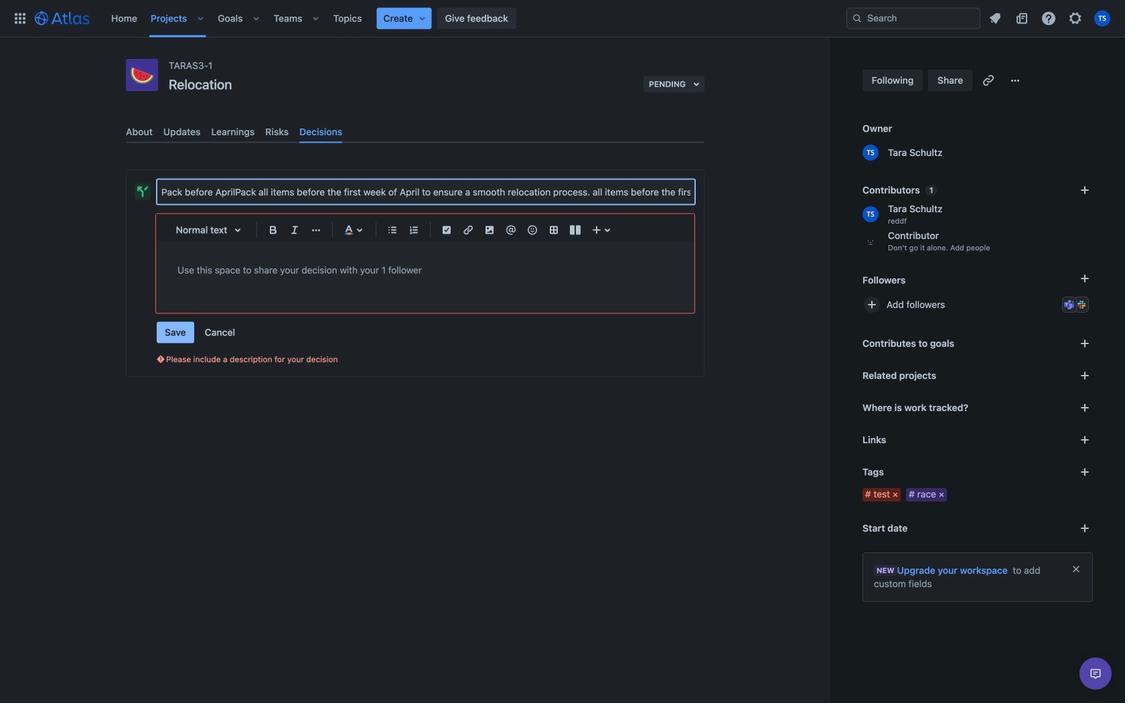 Task type: vqa. For each thing, say whether or not it's contained in the screenshot.
tab list
yes



Task type: locate. For each thing, give the bounding box(es) containing it.
What's the summary of your decision? text field
[[157, 180, 695, 204]]

notifications image
[[988, 10, 1004, 26]]

open intercom messenger image
[[1088, 666, 1104, 682]]

text formatting group
[[263, 220, 327, 241]]

None search field
[[847, 8, 981, 29]]

msteams logo showing  channels are connected to this project image
[[1065, 300, 1076, 310]]

error image
[[155, 354, 166, 365]]

Search field
[[847, 8, 981, 29]]

top element
[[8, 0, 847, 37]]

banner
[[0, 0, 1126, 38]]

add related project image
[[1078, 368, 1094, 384]]

italic ⌘i image
[[287, 222, 303, 238]]

group
[[157, 322, 243, 344]]

tab list
[[121, 121, 710, 143]]

add goals image
[[1078, 336, 1094, 352]]

mention @ image
[[503, 222, 519, 238]]

decision icon image
[[137, 187, 148, 197]]

emoji : image
[[525, 222, 541, 238]]

add tag image
[[1078, 464, 1094, 481]]

layouts image
[[568, 222, 584, 238]]

bold ⌘b image
[[265, 222, 281, 238]]

add work tracking links image
[[1078, 400, 1094, 416]]



Task type: describe. For each thing, give the bounding box(es) containing it.
add follower image
[[865, 297, 881, 313]]

close tag image
[[937, 490, 948, 501]]

add team or contributors image
[[1078, 182, 1094, 198]]

add link image
[[1078, 432, 1094, 448]]

table ⇧⌥t image
[[546, 222, 562, 238]]

close banner image
[[1072, 564, 1082, 575]]

Main content area, start typing to enter text. text field
[[178, 262, 674, 279]]

set start date image
[[1078, 521, 1094, 537]]

switch to... image
[[12, 10, 28, 26]]

add a follower image
[[1078, 271, 1094, 287]]

more formatting image
[[308, 222, 324, 238]]

search image
[[852, 13, 863, 24]]

bullet list ⌘⇧8 image
[[385, 222, 401, 238]]

numbered list ⌘⇧7 image
[[406, 222, 422, 238]]

action item [] image
[[439, 222, 455, 238]]

slack logo showing nan channels are connected to this project image
[[1077, 300, 1088, 310]]

settings image
[[1068, 10, 1084, 26]]

add image, video, or file image
[[482, 222, 498, 238]]

link ⌘k image
[[460, 222, 477, 238]]

account image
[[1095, 10, 1111, 26]]

list formating group
[[382, 220, 425, 241]]

help image
[[1041, 10, 1058, 26]]

close tag image
[[891, 490, 902, 501]]



